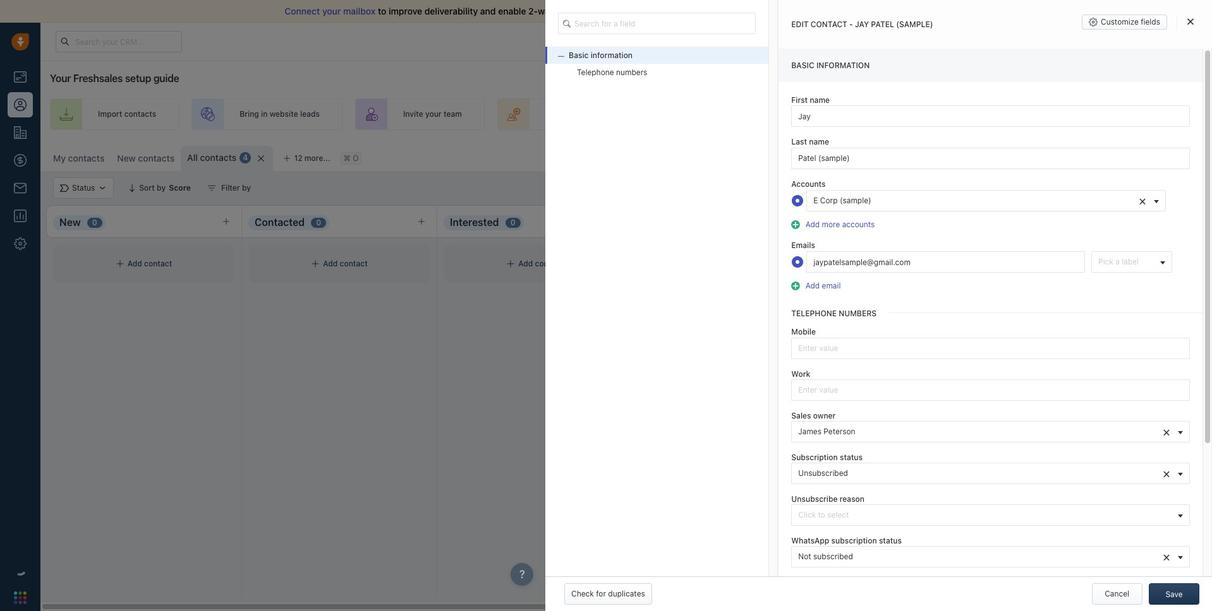 Task type: describe. For each thing, give the bounding box(es) containing it.
first
[[792, 96, 808, 105]]

create sales sequence link
[[672, 99, 826, 130]]

0 vertical spatial status
[[840, 453, 863, 463]]

click to select
[[799, 511, 849, 520]]

basic information button
[[558, 51, 633, 60]]

1 horizontal spatial telephone numbers
[[792, 309, 877, 319]]

route leads to your team link
[[497, 99, 659, 130]]

james peterson
[[799, 427, 856, 437]]

corp
[[820, 196, 838, 205]]

send email image
[[1087, 36, 1096, 47]]

0 horizontal spatial email
[[589, 6, 612, 16]]

0 vertical spatial basic
[[569, 51, 589, 60]]

cancel button
[[1092, 584, 1143, 606]]

pick
[[1099, 257, 1114, 267]]

jane sampleton (sample)
[[871, 254, 964, 263]]

new for new
[[59, 217, 81, 228]]

improve
[[389, 6, 422, 16]]

cancel
[[1105, 590, 1130, 599]]

add contact for second container_wx8msf4aqz5i3rn1 icon from the left
[[519, 259, 563, 269]]

interested
[[450, 217, 499, 228]]

deliverability
[[425, 6, 478, 16]]

First name text field
[[792, 106, 1190, 127]]

contacts for import
[[124, 110, 156, 119]]

add more accounts button
[[792, 219, 879, 231]]

2-
[[529, 6, 538, 16]]

contacts for all
[[200, 152, 237, 163]]

unsubscribed
[[799, 469, 848, 479]]

unsubscribe
[[792, 495, 838, 504]]

all
[[187, 152, 198, 163]]

1 team from the left
[[444, 110, 462, 119]]

new for new contacts
[[117, 153, 136, 164]]

invite your team link
[[355, 99, 485, 130]]

subscription status
[[792, 453, 863, 463]]

whatsapp subscription status
[[792, 537, 902, 546]]

basic information link
[[546, 47, 769, 64]]

e corp (sample)
[[814, 196, 872, 205]]

freshworks switcher image
[[14, 592, 27, 605]]

1 vertical spatial sales
[[747, 110, 766, 119]]

what's new image
[[1121, 38, 1130, 47]]

setup
[[125, 73, 151, 84]]

1 vertical spatial to
[[591, 110, 598, 119]]

add contact for 1st container_wx8msf4aqz5i3rn1 icon
[[323, 259, 368, 269]]

my contacts
[[53, 153, 105, 164]]

⌘ o
[[344, 154, 359, 163]]

0 vertical spatial sales
[[740, 6, 762, 16]]

contacts for new
[[138, 153, 175, 164]]

last name
[[792, 137, 829, 147]]

jane sampleton (sample) link
[[871, 253, 964, 264]]

invite your team
[[403, 110, 462, 119]]

route leads to your team
[[546, 110, 637, 119]]

contacted
[[255, 217, 305, 228]]

all
[[708, 6, 717, 16]]

filter
[[221, 183, 240, 193]]

save button
[[1149, 584, 1200, 606]]

of
[[579, 6, 587, 16]]

qualified
[[850, 217, 892, 228]]

work
[[792, 370, 811, 379]]

jay
[[855, 20, 869, 29]]

data
[[764, 6, 783, 16]]

telephone numbers link
[[546, 64, 769, 81]]

fields
[[1141, 17, 1161, 27]]

⌘
[[344, 154, 351, 163]]

2 1 from the top
[[866, 398, 870, 408]]

× for corp
[[1139, 193, 1147, 208]]

sync
[[557, 6, 576, 16]]

last
[[792, 137, 807, 147]]

add email link
[[803, 282, 841, 291]]

add contact button
[[1138, 146, 1206, 168]]

route
[[546, 110, 567, 119]]

emails
[[792, 241, 815, 250]]

subscription
[[792, 453, 838, 463]]

1 1 from the top
[[866, 311, 870, 321]]

1 vertical spatial information
[[817, 61, 870, 70]]

1 horizontal spatial numbers
[[839, 309, 877, 319]]

name for first name
[[810, 96, 830, 105]]

website
[[270, 110, 298, 119]]

click to select button
[[792, 505, 1190, 527]]

a
[[1116, 257, 1120, 267]]

0 horizontal spatial information
[[591, 51, 633, 60]]

connect your mailbox to improve deliverability and enable 2-way sync of email conversations. import all your sales data
[[285, 6, 783, 16]]

add more accounts
[[806, 220, 875, 229]]

peterson
[[824, 427, 856, 437]]

customize fields button
[[1082, 15, 1168, 30]]

0 vertical spatial basic information
[[569, 51, 633, 60]]

to inside button
[[818, 511, 826, 520]]

more
[[822, 220, 840, 229]]

1 horizontal spatial telephone
[[792, 309, 837, 319]]

new contacts
[[117, 153, 175, 164]]

your right the 'route'
[[600, 110, 616, 119]]

1 horizontal spatial basic information
[[792, 61, 870, 70]]

connect
[[285, 6, 320, 16]]

owner
[[813, 411, 836, 421]]

(sample) for jane sampleton (sample)
[[932, 254, 964, 263]]

check for duplicates button
[[565, 584, 652, 606]]

12
[[294, 154, 303, 163]]

for
[[596, 590, 606, 599]]

jane
[[871, 254, 889, 263]]

0 horizontal spatial to
[[378, 6, 386, 16]]

pick a label button
[[1092, 252, 1173, 273]]

your right all
[[719, 6, 738, 16]]

accounts
[[842, 220, 875, 229]]

close image
[[1188, 18, 1194, 25]]

12 more... button
[[276, 150, 337, 168]]

click
[[799, 511, 816, 520]]

sales owner
[[792, 411, 836, 421]]



Task type: locate. For each thing, give the bounding box(es) containing it.
1 horizontal spatial import
[[678, 6, 705, 16]]

your right the invite
[[425, 110, 442, 119]]

name for last name
[[809, 137, 829, 147]]

telephone down basic information dropdown button
[[577, 68, 614, 77]]

pick a label
[[1099, 257, 1139, 267]]

mailbox
[[343, 6, 376, 16]]

Last name text field
[[792, 148, 1190, 169]]

0 for contacted
[[316, 218, 321, 228]]

1 vertical spatial name
[[809, 137, 829, 147]]

0 vertical spatial information
[[591, 51, 633, 60]]

0 horizontal spatial import
[[98, 110, 122, 119]]

telephone numbers down add email
[[792, 309, 877, 319]]

1 horizontal spatial 0
[[316, 218, 321, 228]]

team right the invite
[[444, 110, 462, 119]]

0 horizontal spatial new
[[59, 217, 81, 228]]

1 vertical spatial import
[[98, 110, 122, 119]]

telephone up mobile
[[792, 309, 837, 319]]

mobile
[[792, 328, 816, 337]]

name right first
[[810, 96, 830, 105]]

team
[[444, 110, 462, 119], [618, 110, 637, 119]]

1 horizontal spatial status
[[879, 537, 902, 546]]

enable
[[498, 6, 526, 16]]

0 vertical spatial 1 note
[[866, 311, 889, 321]]

add contact
[[1155, 152, 1200, 161], [128, 259, 172, 269], [323, 259, 368, 269], [519, 259, 563, 269], [1123, 259, 1168, 269]]

container_wx8msf4aqz5i3rn1 image
[[207, 184, 216, 193], [116, 260, 124, 269]]

sales left the data
[[740, 6, 762, 16]]

0 horizontal spatial basic
[[569, 51, 589, 60]]

2 container_wx8msf4aqz5i3rn1 image from the left
[[507, 260, 515, 269]]

way
[[538, 6, 554, 16]]

leads
[[300, 110, 320, 119], [569, 110, 589, 119]]

- inside dialog
[[850, 20, 853, 29]]

team down telephone numbers link
[[618, 110, 637, 119]]

search image
[[563, 18, 576, 29]]

contacts right the my at the top
[[68, 153, 105, 164]]

and
[[480, 6, 496, 16]]

0 vertical spatial email
[[589, 6, 612, 16]]

1 vertical spatial basic information
[[792, 61, 870, 70]]

sequence
[[768, 110, 803, 119]]

import
[[678, 6, 705, 16], [98, 110, 122, 119]]

0 horizontal spatial basic information
[[569, 51, 633, 60]]

contacts down setup
[[124, 110, 156, 119]]

37
[[851, 363, 863, 374]]

1 note from the top
[[873, 311, 889, 321]]

to right mailbox
[[378, 6, 386, 16]]

explore plans link
[[967, 34, 1030, 49]]

0 vertical spatial telephone
[[577, 68, 614, 77]]

contact
[[1172, 152, 1200, 161], [144, 259, 172, 269], [340, 259, 368, 269], [535, 259, 563, 269], [1140, 259, 1168, 269]]

patel
[[871, 20, 894, 29]]

contacts for my
[[68, 153, 105, 164]]

1 vertical spatial status
[[879, 537, 902, 546]]

0 for interested
[[511, 218, 516, 228]]

bring in website leads
[[240, 110, 320, 119]]

freshsales
[[73, 73, 123, 84]]

--
[[851, 381, 858, 391]]

(sample) up accounts
[[840, 196, 872, 205]]

Start typing... email field
[[807, 252, 1085, 273]]

0 vertical spatial to
[[378, 6, 386, 16]]

create sales sequence
[[720, 110, 803, 119]]

information up telephone numbers link
[[591, 51, 633, 60]]

2 leads from the left
[[569, 110, 589, 119]]

× for subscribed
[[1163, 550, 1171, 565]]

email inside add email button
[[822, 282, 841, 291]]

check
[[572, 590, 594, 599]]

1 vertical spatial 1
[[866, 398, 870, 408]]

Work text field
[[792, 380, 1190, 401]]

Search your CRM... text field
[[56, 31, 182, 52]]

0
[[92, 218, 97, 228], [316, 218, 321, 228], [511, 218, 516, 228]]

1 horizontal spatial basic
[[792, 61, 815, 70]]

import left all
[[678, 6, 705, 16]]

add contact for 3rd container_wx8msf4aqz5i3rn1 icon from left
[[1123, 259, 1168, 269]]

explore plans
[[974, 36, 1023, 46]]

1 vertical spatial basic
[[792, 61, 815, 70]]

check for duplicates
[[572, 590, 645, 599]]

container_wx8msf4aqz5i3rn1 image
[[311, 260, 320, 269], [507, 260, 515, 269], [1111, 260, 1120, 269]]

basic down search icon
[[569, 51, 589, 60]]

1
[[866, 311, 870, 321], [866, 398, 870, 408]]

None search field
[[558, 13, 756, 34]]

import contacts
[[98, 110, 156, 119]]

create
[[720, 110, 745, 119]]

contacts right all
[[200, 152, 237, 163]]

basic up first
[[792, 61, 815, 70]]

all contacts link
[[187, 152, 237, 164]]

add contact inside add contact button
[[1155, 152, 1200, 161]]

0 horizontal spatial leads
[[300, 110, 320, 119]]

2 vertical spatial to
[[818, 511, 826, 520]]

new contacts button
[[111, 146, 181, 171], [117, 153, 175, 164]]

james
[[799, 427, 822, 437]]

3 container_wx8msf4aqz5i3rn1 image from the left
[[1111, 260, 1120, 269]]

2 1 note from the top
[[866, 398, 889, 408]]

to right 'click'
[[818, 511, 826, 520]]

telephone numbers down basic information dropdown button
[[577, 68, 648, 77]]

1 1 note from the top
[[866, 311, 889, 321]]

edit contact - jay patel (sample)
[[792, 20, 933, 29]]

1 horizontal spatial container_wx8msf4aqz5i3rn1 image
[[507, 260, 515, 269]]

1 vertical spatial 1 note
[[866, 398, 889, 408]]

numbers down basic information link
[[616, 68, 648, 77]]

telephone numbers
[[577, 68, 648, 77], [792, 309, 877, 319]]

leads right the 'route'
[[569, 110, 589, 119]]

1 0 from the left
[[92, 218, 97, 228]]

filter by
[[221, 183, 251, 193]]

1 vertical spatial container_wx8msf4aqz5i3rn1 image
[[116, 260, 124, 269]]

3 0 from the left
[[511, 218, 516, 228]]

0 vertical spatial numbers
[[616, 68, 648, 77]]

reason
[[840, 495, 865, 504]]

unsubscribe reason
[[792, 495, 865, 504]]

1 vertical spatial note
[[873, 398, 889, 408]]

new
[[117, 153, 136, 164], [59, 217, 81, 228]]

0 horizontal spatial container_wx8msf4aqz5i3rn1 image
[[116, 260, 124, 269]]

2 horizontal spatial container_wx8msf4aqz5i3rn1 image
[[1111, 260, 1120, 269]]

1 vertical spatial new
[[59, 217, 81, 228]]

(sample) right sampleton
[[932, 254, 964, 263]]

1 vertical spatial telephone numbers
[[792, 309, 877, 319]]

(sample)
[[896, 20, 933, 29], [840, 196, 872, 205], [932, 254, 964, 263]]

×
[[1139, 193, 1147, 208], [1163, 425, 1171, 439], [1163, 466, 1171, 481], [1163, 550, 1171, 565]]

dialog
[[546, 0, 1212, 612]]

whatsapp
[[792, 537, 830, 546]]

1 container_wx8msf4aqz5i3rn1 image from the left
[[311, 260, 320, 269]]

contact
[[811, 20, 848, 29]]

connect your mailbox link
[[285, 6, 378, 16]]

conversations.
[[614, 6, 675, 16]]

1 vertical spatial (sample)
[[840, 196, 872, 205]]

status
[[840, 453, 863, 463], [879, 537, 902, 546]]

not
[[799, 553, 811, 562]]

j image
[[851, 251, 866, 266]]

your freshsales setup guide
[[50, 73, 179, 84]]

contacts inside import contacts 'link'
[[124, 110, 156, 119]]

0 horizontal spatial container_wx8msf4aqz5i3rn1 image
[[311, 260, 320, 269]]

× for peterson
[[1163, 425, 1171, 439]]

0 vertical spatial 1
[[866, 311, 870, 321]]

0 vertical spatial new
[[117, 153, 136, 164]]

not subscribed
[[799, 553, 853, 562]]

1 horizontal spatial to
[[591, 110, 598, 119]]

sales
[[792, 411, 811, 421]]

first name
[[792, 96, 830, 105]]

subscription
[[832, 537, 877, 546]]

1 horizontal spatial container_wx8msf4aqz5i3rn1 image
[[207, 184, 216, 193]]

2 horizontal spatial to
[[818, 511, 826, 520]]

1 horizontal spatial leads
[[569, 110, 589, 119]]

status right subscription
[[879, 537, 902, 546]]

1 vertical spatial numbers
[[839, 309, 877, 319]]

contacts
[[124, 110, 156, 119], [200, 152, 237, 163], [68, 153, 105, 164], [138, 153, 175, 164]]

bring
[[240, 110, 259, 119]]

0 vertical spatial telephone numbers
[[577, 68, 648, 77]]

Mobile text field
[[792, 338, 1190, 359]]

import contacts link
[[50, 99, 179, 130]]

my
[[53, 153, 66, 164]]

add email
[[806, 282, 841, 291]]

basic information up 'first name'
[[792, 61, 870, 70]]

numbers down add email
[[839, 309, 877, 319]]

basic information down search icon
[[569, 51, 633, 60]]

0 horizontal spatial telephone numbers
[[577, 68, 648, 77]]

e
[[814, 196, 818, 205]]

2 horizontal spatial 0
[[511, 218, 516, 228]]

0 vertical spatial note
[[873, 311, 889, 321]]

0 horizontal spatial telephone
[[577, 68, 614, 77]]

leads right 'website'
[[300, 110, 320, 119]]

information down 'contact'
[[817, 61, 870, 70]]

edit
[[792, 20, 809, 29]]

1 horizontal spatial new
[[117, 153, 136, 164]]

2 vertical spatial (sample)
[[932, 254, 964, 263]]

import down your freshsales setup guide
[[98, 110, 122, 119]]

Search for a field text field
[[558, 13, 756, 34]]

0 vertical spatial import
[[678, 6, 705, 16]]

all contacts 4
[[187, 152, 248, 163]]

subscribed
[[814, 553, 853, 562]]

to right the 'route'
[[591, 110, 598, 119]]

none search field inside dialog
[[558, 13, 756, 34]]

customize
[[1101, 17, 1139, 27]]

your left mailbox
[[322, 6, 341, 16]]

1 horizontal spatial email
[[822, 282, 841, 291]]

0 vertical spatial name
[[810, 96, 830, 105]]

(sample) for e corp (sample)
[[840, 196, 872, 205]]

select
[[828, 511, 849, 520]]

name right last
[[809, 137, 829, 147]]

2 team from the left
[[618, 110, 637, 119]]

sales right create
[[747, 110, 766, 119]]

1 vertical spatial telephone
[[792, 309, 837, 319]]

note
[[873, 311, 889, 321], [873, 398, 889, 408]]

bring in website leads link
[[192, 99, 343, 130]]

2 0 from the left
[[316, 218, 321, 228]]

0 horizontal spatial status
[[840, 453, 863, 463]]

2 note from the top
[[873, 398, 889, 408]]

1 horizontal spatial team
[[618, 110, 637, 119]]

import all your sales data link
[[678, 6, 785, 16]]

by
[[242, 183, 251, 193]]

o
[[353, 154, 359, 163]]

your
[[50, 73, 71, 84]]

0 for new
[[92, 218, 97, 228]]

import inside 'link'
[[98, 110, 122, 119]]

customize fields
[[1101, 17, 1161, 27]]

container_wx8msf4aqz5i3rn1 image inside filter by button
[[207, 184, 216, 193]]

(sample) inside jane sampleton (sample) link
[[932, 254, 964, 263]]

label
[[1122, 257, 1139, 267]]

0 vertical spatial (sample)
[[896, 20, 933, 29]]

contact inside add contact button
[[1172, 152, 1200, 161]]

0 horizontal spatial numbers
[[616, 68, 648, 77]]

accounts
[[792, 179, 826, 189]]

dialog containing ×
[[546, 0, 1212, 612]]

1 leads from the left
[[300, 110, 320, 119]]

0 horizontal spatial 0
[[92, 218, 97, 228]]

guide
[[153, 73, 179, 84]]

status down peterson
[[840, 453, 863, 463]]

0 horizontal spatial team
[[444, 110, 462, 119]]

0 vertical spatial container_wx8msf4aqz5i3rn1 image
[[207, 184, 216, 193]]

1 horizontal spatial information
[[817, 61, 870, 70]]

(sample) right 'patel'
[[896, 20, 933, 29]]

add inside button
[[806, 282, 820, 291]]

1 vertical spatial email
[[822, 282, 841, 291]]

4
[[243, 153, 248, 163]]

contacts left all
[[138, 153, 175, 164]]



Task type: vqa. For each thing, say whether or not it's contained in the screenshot.
Customize
yes



